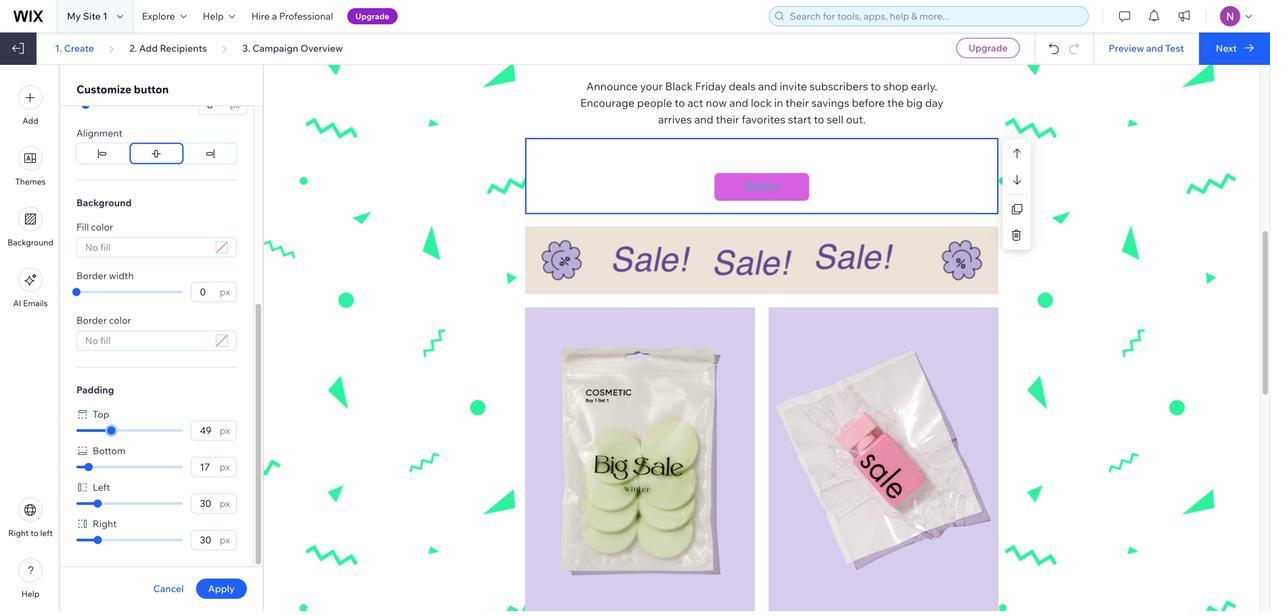 Task type: describe. For each thing, give the bounding box(es) containing it.
and up lock on the top of the page
[[758, 80, 777, 93]]

big
[[907, 96, 923, 110]]

recipients
[[160, 42, 207, 54]]

upgrade for leftmost upgrade button
[[355, 11, 389, 21]]

lock
[[751, 96, 772, 110]]

act
[[688, 96, 703, 110]]

right for right to left
[[8, 528, 29, 538]]

right for right
[[93, 518, 117, 530]]

people
[[637, 96, 672, 110]]

color for fill color
[[91, 221, 113, 233]]

fill
[[76, 221, 89, 233]]

and down act
[[694, 113, 714, 126]]

hire
[[251, 10, 270, 22]]

no fill field for fill color
[[81, 238, 212, 257]]

savings
[[812, 96, 850, 110]]

3. campaign overview link
[[242, 42, 343, 54]]

0 vertical spatial their
[[786, 96, 809, 110]]

2.
[[129, 42, 137, 54]]

overview
[[300, 42, 343, 54]]

out.
[[846, 113, 866, 126]]

1 horizontal spatial background
[[76, 197, 132, 209]]

themes button
[[15, 146, 46, 187]]

test
[[1165, 42, 1184, 54]]

encourage
[[580, 96, 635, 110]]

apply button
[[196, 579, 247, 599]]

start
[[788, 113, 812, 126]]

in
[[774, 96, 783, 110]]

customize button
[[76, 83, 169, 96]]

0 horizontal spatial background
[[8, 237, 53, 248]]

width
[[109, 270, 134, 282]]

customize
[[76, 83, 131, 96]]

background button
[[8, 207, 53, 248]]

sell
[[827, 113, 844, 126]]

hire a professional link
[[243, 0, 341, 32]]

padding
[[76, 384, 114, 396]]

ai emails
[[13, 298, 48, 308]]

add inside button
[[23, 116, 38, 126]]

invite
[[780, 80, 807, 93]]

1. create
[[55, 42, 94, 54]]

no fill field for border color
[[81, 331, 212, 350]]

px for right
[[220, 534, 230, 546]]

button link
[[725, 173, 799, 200]]

explore
[[142, 10, 175, 22]]

hire a professional
[[251, 10, 333, 22]]

3. campaign overview
[[242, 42, 343, 54]]

ai emails button
[[13, 268, 48, 308]]

site
[[83, 10, 101, 22]]

fill color
[[76, 221, 113, 233]]

now
[[706, 96, 727, 110]]

color for border color
[[109, 315, 131, 326]]

left
[[93, 482, 110, 493]]

favorites
[[742, 113, 786, 126]]

ai
[[13, 298, 21, 308]]

campaign
[[253, 42, 298, 54]]

themes
[[15, 177, 46, 187]]

announce
[[586, 80, 638, 93]]

1 vertical spatial help button
[[18, 559, 43, 599]]

1. create link
[[55, 42, 94, 54]]

before
[[852, 96, 885, 110]]

1.
[[55, 42, 62, 54]]

right to left
[[8, 528, 53, 538]]

button
[[745, 180, 779, 193]]

next
[[1216, 42, 1237, 54]]

add button
[[18, 85, 43, 126]]



Task type: vqa. For each thing, say whether or not it's contained in the screenshot.
links
no



Task type: locate. For each thing, give the bounding box(es) containing it.
1 horizontal spatial help button
[[195, 0, 243, 32]]

1 horizontal spatial help
[[203, 10, 224, 22]]

no fill field down border color
[[81, 331, 212, 350]]

0 horizontal spatial help button
[[18, 559, 43, 599]]

apply
[[208, 583, 235, 595]]

border for border color
[[76, 315, 107, 326]]

1 horizontal spatial add
[[139, 42, 158, 54]]

help up recipients
[[203, 10, 224, 22]]

1 vertical spatial border
[[76, 315, 107, 326]]

day
[[925, 96, 944, 110]]

friday
[[695, 80, 726, 93]]

add right 2.
[[139, 42, 158, 54]]

the
[[887, 96, 904, 110]]

right inside button
[[8, 528, 29, 538]]

their down now
[[716, 113, 739, 126]]

right to left button
[[8, 498, 53, 538]]

1 vertical spatial upgrade
[[969, 42, 1008, 54]]

preview and test
[[1109, 42, 1184, 54]]

2 no fill field from the top
[[81, 331, 212, 350]]

border color
[[76, 315, 131, 326]]

0 vertical spatial help
[[203, 10, 224, 22]]

color right fill
[[91, 221, 113, 233]]

my
[[67, 10, 81, 22]]

1 vertical spatial add
[[23, 116, 38, 126]]

subscribers
[[810, 80, 868, 93]]

to inside button
[[31, 528, 38, 538]]

color
[[91, 221, 113, 233], [109, 315, 131, 326]]

add up themes button
[[23, 116, 38, 126]]

preview
[[1109, 42, 1144, 54]]

None text field
[[196, 283, 216, 302], [196, 421, 216, 440], [196, 494, 216, 513], [196, 283, 216, 302], [196, 421, 216, 440], [196, 494, 216, 513]]

None text field
[[203, 95, 226, 114], [196, 458, 216, 477], [196, 531, 216, 550], [203, 95, 226, 114], [196, 458, 216, 477], [196, 531, 216, 550]]

my site 1
[[67, 10, 107, 22]]

help
[[203, 10, 224, 22], [21, 589, 39, 599]]

to left 'sell'
[[814, 113, 824, 126]]

0 vertical spatial border
[[76, 270, 107, 282]]

0 vertical spatial add
[[139, 42, 158, 54]]

2. add recipients link
[[129, 42, 207, 54]]

1 no fill field from the top
[[81, 238, 212, 257]]

1 horizontal spatial upgrade button
[[957, 38, 1020, 58]]

early.
[[911, 80, 937, 93]]

upgrade for the right upgrade button
[[969, 42, 1008, 54]]

their up start
[[786, 96, 809, 110]]

your
[[640, 80, 663, 93]]

black
[[665, 80, 693, 93]]

1 horizontal spatial upgrade
[[969, 42, 1008, 54]]

1 vertical spatial no fill field
[[81, 331, 212, 350]]

button
[[134, 83, 169, 96]]

background up ai emails button
[[8, 237, 53, 248]]

border
[[76, 270, 107, 282], [76, 315, 107, 326]]

1 horizontal spatial their
[[786, 96, 809, 110]]

px for top
[[220, 425, 230, 437]]

border down the 'border width'
[[76, 315, 107, 326]]

upgrade button right professional
[[347, 8, 398, 24]]

right down left
[[93, 518, 117, 530]]

0 vertical spatial color
[[91, 221, 113, 233]]

help button
[[195, 0, 243, 32], [18, 559, 43, 599]]

top
[[93, 409, 109, 420]]

0 vertical spatial no fill field
[[81, 238, 212, 257]]

alignment
[[76, 127, 122, 139]]

0 vertical spatial upgrade button
[[347, 8, 398, 24]]

deals
[[729, 80, 756, 93]]

to left act
[[675, 96, 685, 110]]

emails
[[23, 298, 48, 308]]

no fill field up width
[[81, 238, 212, 257]]

1 vertical spatial background
[[8, 237, 53, 248]]

announce your black friday deals and invite subscribers to shop early. encourage people to act now and lock in their savings before the big day arrives and their favorites start to sell out.
[[580, 80, 946, 126]]

cancel button
[[153, 583, 184, 595]]

right left left
[[8, 528, 29, 538]]

upgrade
[[355, 11, 389, 21], [969, 42, 1008, 54]]

0 horizontal spatial their
[[716, 113, 739, 126]]

to
[[871, 80, 881, 93], [675, 96, 685, 110], [814, 113, 824, 126], [31, 528, 38, 538]]

1 vertical spatial help
[[21, 589, 39, 599]]

2. add recipients
[[129, 42, 207, 54]]

to left left
[[31, 528, 38, 538]]

1 border from the top
[[76, 270, 107, 282]]

1 vertical spatial upgrade button
[[957, 38, 1020, 58]]

0 horizontal spatial help
[[21, 589, 39, 599]]

Search for tools, apps, help & more... field
[[786, 7, 1084, 26]]

px
[[230, 99, 240, 111], [220, 286, 230, 298], [220, 425, 230, 437], [220, 461, 230, 473], [220, 498, 230, 510], [220, 534, 230, 546]]

px for left
[[220, 498, 230, 510]]

and
[[1146, 42, 1163, 54], [758, 80, 777, 93], [729, 96, 749, 110], [694, 113, 714, 126]]

create
[[64, 42, 94, 54]]

upgrade button down search for tools, apps, help & more... field
[[957, 38, 1020, 58]]

next button
[[1199, 32, 1270, 65]]

upgrade button
[[347, 8, 398, 24], [957, 38, 1020, 58]]

0 horizontal spatial add
[[23, 116, 38, 126]]

help button down right to left
[[18, 559, 43, 599]]

border for border width
[[76, 270, 107, 282]]

bottom
[[93, 445, 126, 457]]

add
[[139, 42, 158, 54], [23, 116, 38, 126]]

1 horizontal spatial right
[[93, 518, 117, 530]]

1 vertical spatial color
[[109, 315, 131, 326]]

border left width
[[76, 270, 107, 282]]

upgrade down search for tools, apps, help & more... field
[[969, 42, 1008, 54]]

color down width
[[109, 315, 131, 326]]

0 vertical spatial upgrade
[[355, 11, 389, 21]]

their
[[786, 96, 809, 110], [716, 113, 739, 126]]

1 vertical spatial their
[[716, 113, 739, 126]]

px for bottom
[[220, 461, 230, 473]]

3.
[[242, 42, 250, 54]]

to up before
[[871, 80, 881, 93]]

and down deals
[[729, 96, 749, 110]]

border width
[[76, 270, 134, 282]]

1
[[103, 10, 107, 22]]

right
[[93, 518, 117, 530], [8, 528, 29, 538]]

0 horizontal spatial upgrade button
[[347, 8, 398, 24]]

0 horizontal spatial right
[[8, 528, 29, 538]]

No fill field
[[81, 238, 212, 257], [81, 331, 212, 350]]

professional
[[279, 10, 333, 22]]

2 border from the top
[[76, 315, 107, 326]]

0 horizontal spatial upgrade
[[355, 11, 389, 21]]

shop
[[884, 80, 909, 93]]

upgrade right professional
[[355, 11, 389, 21]]

and left test
[[1146, 42, 1163, 54]]

0 vertical spatial help button
[[195, 0, 243, 32]]

0 vertical spatial background
[[76, 197, 132, 209]]

a
[[272, 10, 277, 22]]

background
[[76, 197, 132, 209], [8, 237, 53, 248]]

cancel
[[153, 583, 184, 595]]

help down right to left
[[21, 589, 39, 599]]

help button left hire
[[195, 0, 243, 32]]

arrives
[[658, 113, 692, 126]]

left
[[40, 528, 53, 538]]

background up fill color
[[76, 197, 132, 209]]



